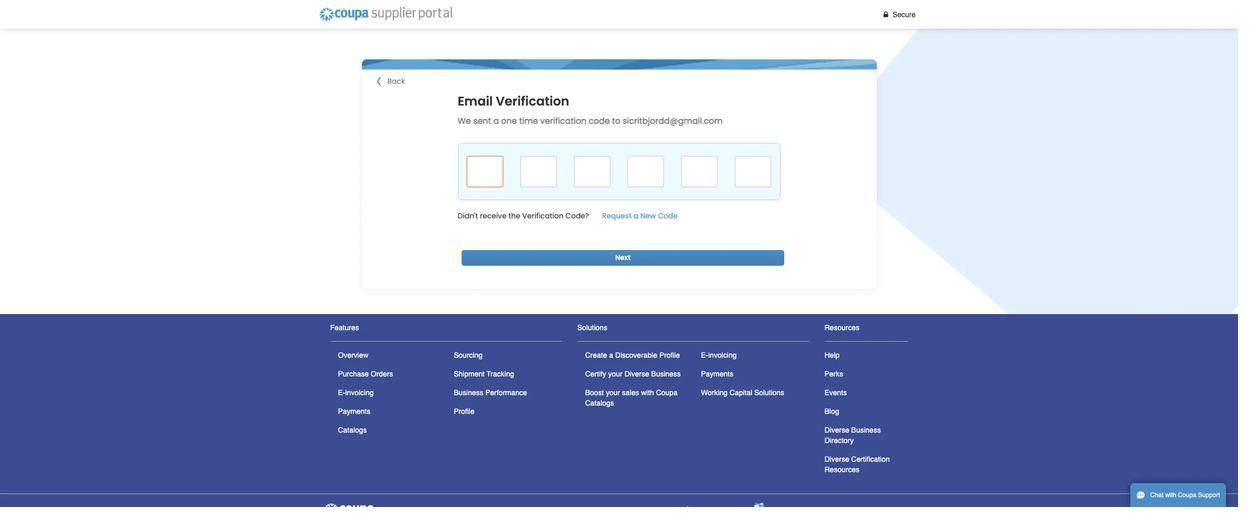 Task type: locate. For each thing, give the bounding box(es) containing it.
sicritbjordd@gmail.com
[[623, 115, 723, 127]]

with inside chat with coupa support button
[[1165, 492, 1176, 499]]

a for create
[[609, 351, 613, 359]]

0 vertical spatial solutions
[[578, 324, 607, 332]]

1 vertical spatial coupa
[[1178, 492, 1197, 499]]

0 horizontal spatial e-invoicing link
[[338, 389, 374, 397]]

0 vertical spatial invoicing
[[708, 351, 737, 359]]

request a new code button
[[602, 211, 678, 222]]

with right 'chat'
[[1165, 492, 1176, 499]]

1 vertical spatial diverse
[[825, 426, 849, 434]]

payments
[[701, 370, 734, 378], [338, 407, 370, 416]]

business down "discoverable" at the bottom of the page
[[651, 370, 681, 378]]

resources inside diverse certification resources
[[825, 466, 860, 474]]

verification
[[540, 115, 587, 127]]

1 horizontal spatial coupa
[[1178, 492, 1197, 499]]

coupa left support in the bottom of the page
[[1178, 492, 1197, 499]]

diverse up directory
[[825, 426, 849, 434]]

shipment tracking
[[454, 370, 514, 378]]

0 horizontal spatial coupa
[[656, 389, 678, 397]]

0 horizontal spatial solutions
[[578, 324, 607, 332]]

email
[[458, 93, 493, 110]]

a left one
[[493, 115, 499, 127]]

None text field
[[681, 156, 718, 187], [735, 156, 771, 187], [681, 156, 718, 187], [735, 156, 771, 187]]

1 horizontal spatial business
[[651, 370, 681, 378]]

1 vertical spatial invoicing
[[345, 389, 374, 397]]

1 horizontal spatial e-invoicing
[[701, 351, 737, 359]]

shipment
[[454, 370, 485, 378]]

diverse for diverse business directory
[[825, 426, 849, 434]]

verification
[[496, 93, 569, 110], [522, 211, 564, 221]]

e-invoicing link
[[701, 351, 737, 359], [338, 389, 374, 397]]

shipment tracking link
[[454, 370, 514, 378]]

your inside 'boost your sales with coupa catalogs'
[[606, 389, 620, 397]]

payments up working
[[701, 370, 734, 378]]

events link
[[825, 389, 847, 397]]

business
[[651, 370, 681, 378], [454, 389, 483, 397], [851, 426, 881, 434]]

a
[[493, 115, 499, 127], [634, 211, 639, 221], [609, 351, 613, 359]]

certify your diverse business
[[585, 370, 681, 378]]

e-invoicing link up working
[[701, 351, 737, 359]]

2 horizontal spatial business
[[851, 426, 881, 434]]

1 vertical spatial e-invoicing
[[338, 389, 374, 397]]

discoverable
[[615, 351, 657, 359]]

1 vertical spatial resources
[[825, 466, 860, 474]]

e- down purchase
[[338, 389, 345, 397]]

0 vertical spatial e-invoicing link
[[701, 351, 737, 359]]

2 vertical spatial diverse
[[825, 455, 849, 464]]

e-invoicing down purchase
[[338, 389, 374, 397]]

0 vertical spatial e-invoicing
[[701, 351, 737, 359]]

we
[[458, 115, 471, 127]]

profile down business performance "link"
[[454, 407, 475, 416]]

0 horizontal spatial profile
[[454, 407, 475, 416]]

1 horizontal spatial payments
[[701, 370, 734, 378]]

your
[[608, 370, 623, 378], [606, 389, 620, 397]]

2 vertical spatial a
[[609, 351, 613, 359]]

1 horizontal spatial with
[[1165, 492, 1176, 499]]

diverse inside diverse business directory
[[825, 426, 849, 434]]

business performance link
[[454, 389, 527, 397]]

business inside diverse business directory
[[851, 426, 881, 434]]

events
[[825, 389, 847, 397]]

1 horizontal spatial e-
[[701, 351, 708, 359]]

0 horizontal spatial with
[[641, 389, 654, 397]]

e-invoicing
[[701, 351, 737, 359], [338, 389, 374, 397]]

0 vertical spatial coupa
[[656, 389, 678, 397]]

perks link
[[825, 370, 843, 378]]

0 vertical spatial resources
[[825, 324, 860, 332]]

1 horizontal spatial profile
[[659, 351, 680, 359]]

verification up time
[[496, 93, 569, 110]]

1 vertical spatial your
[[606, 389, 620, 397]]

a inside request a new code "button"
[[634, 211, 639, 221]]

your left the "sales"
[[606, 389, 620, 397]]

0 horizontal spatial payments link
[[338, 407, 370, 416]]

payments link
[[701, 370, 734, 378], [338, 407, 370, 416]]

sales
[[622, 389, 639, 397]]

2 vertical spatial business
[[851, 426, 881, 434]]

0 vertical spatial payments
[[701, 370, 734, 378]]

e- for leftmost e-invoicing link
[[338, 389, 345, 397]]

0 vertical spatial your
[[608, 370, 623, 378]]

working capital solutions
[[701, 389, 784, 397]]

coupa right the "sales"
[[656, 389, 678, 397]]

solutions right capital at the right bottom
[[754, 389, 784, 397]]

your for boost
[[606, 389, 620, 397]]

diverse business directory
[[825, 426, 881, 445]]

e-invoicing up working
[[701, 351, 737, 359]]

boost your sales with coupa catalogs
[[585, 389, 678, 407]]

0 vertical spatial business
[[651, 370, 681, 378]]

diverse for diverse certification resources
[[825, 455, 849, 464]]

diverse business directory link
[[825, 426, 881, 445]]

1 vertical spatial e-invoicing link
[[338, 389, 374, 397]]

directory
[[825, 437, 854, 445]]

e-
[[701, 351, 708, 359], [338, 389, 345, 397]]

2 horizontal spatial a
[[634, 211, 639, 221]]

resources
[[825, 324, 860, 332], [825, 466, 860, 474]]

0 horizontal spatial business
[[454, 389, 483, 397]]

your right certify
[[608, 370, 623, 378]]

0 horizontal spatial payments
[[338, 407, 370, 416]]

0 vertical spatial diverse
[[625, 370, 649, 378]]

the
[[509, 211, 520, 221]]

certify your diverse business link
[[585, 370, 681, 378]]

create a discoverable profile
[[585, 351, 680, 359]]

invoicing for leftmost e-invoicing link
[[345, 389, 374, 397]]

0 horizontal spatial e-
[[338, 389, 345, 397]]

email verification we sent a one time verification code to sicritbjordd@gmail.com
[[458, 93, 723, 127]]

1 horizontal spatial payments link
[[701, 370, 734, 378]]

next button
[[462, 250, 784, 266]]

0 horizontal spatial a
[[493, 115, 499, 127]]

help link
[[825, 351, 840, 359]]

0 vertical spatial coupa supplier portal image
[[314, 3, 457, 26]]

didn't receive the verification code?
[[458, 211, 589, 221]]

with
[[641, 389, 654, 397], [1165, 492, 1176, 499]]

sent
[[473, 115, 491, 127]]

coupa inside button
[[1178, 492, 1197, 499]]

coupa
[[656, 389, 678, 397], [1178, 492, 1197, 499]]

1 horizontal spatial invoicing
[[708, 351, 737, 359]]

with right the "sales"
[[641, 389, 654, 397]]

0 horizontal spatial e-invoicing
[[338, 389, 374, 397]]

catalogs link
[[338, 426, 367, 434]]

business down shipment
[[454, 389, 483, 397]]

None text field
[[467, 156, 504, 187], [521, 156, 557, 187], [574, 156, 611, 187], [628, 156, 664, 187], [467, 156, 504, 187], [521, 156, 557, 187], [574, 156, 611, 187], [628, 156, 664, 187]]

1 vertical spatial a
[[634, 211, 639, 221]]

diverse down "discoverable" at the bottom of the page
[[625, 370, 649, 378]]

1 vertical spatial payments link
[[338, 407, 370, 416]]

e-invoicing link down purchase
[[338, 389, 374, 397]]

1 vertical spatial profile
[[454, 407, 475, 416]]

code
[[589, 115, 610, 127]]

invoicing
[[708, 351, 737, 359], [345, 389, 374, 397]]

1 horizontal spatial a
[[609, 351, 613, 359]]

diverse
[[625, 370, 649, 378], [825, 426, 849, 434], [825, 455, 849, 464]]

1 vertical spatial catalogs
[[338, 426, 367, 434]]

perks
[[825, 370, 843, 378]]

payments link up 'catalogs' link
[[338, 407, 370, 416]]

diverse inside diverse certification resources
[[825, 455, 849, 464]]

invoicing down purchase
[[345, 389, 374, 397]]

payments link up working
[[701, 370, 734, 378]]

one
[[501, 115, 517, 127]]

0 vertical spatial a
[[493, 115, 499, 127]]

0 vertical spatial e-
[[701, 351, 708, 359]]

1 vertical spatial with
[[1165, 492, 1176, 499]]

diverse down directory
[[825, 455, 849, 464]]

fw image
[[881, 11, 891, 18]]

coupa supplier portal image
[[314, 3, 457, 26], [322, 503, 375, 507]]

business performance
[[454, 389, 527, 397]]

coupa inside 'boost your sales with coupa catalogs'
[[656, 389, 678, 397]]

0 vertical spatial verification
[[496, 93, 569, 110]]

solutions
[[578, 324, 607, 332], [754, 389, 784, 397]]

resources down directory
[[825, 466, 860, 474]]

a left 'new'
[[634, 211, 639, 221]]

invoicing up working
[[708, 351, 737, 359]]

back button
[[377, 76, 405, 87]]

overview link
[[338, 351, 368, 359]]

e- up working
[[701, 351, 708, 359]]

resources up help
[[825, 324, 860, 332]]

1 vertical spatial solutions
[[754, 389, 784, 397]]

chat with coupa support button
[[1131, 484, 1226, 507]]

a right create
[[609, 351, 613, 359]]

business up directory
[[851, 426, 881, 434]]

0 vertical spatial catalogs
[[585, 399, 614, 407]]

0 vertical spatial with
[[641, 389, 654, 397]]

0 vertical spatial payments link
[[701, 370, 734, 378]]

payments up 'catalogs' link
[[338, 407, 370, 416]]

1 horizontal spatial catalogs
[[585, 399, 614, 407]]

catalogs
[[585, 399, 614, 407], [338, 426, 367, 434]]

2 resources from the top
[[825, 466, 860, 474]]

boost your sales with coupa catalogs link
[[585, 389, 678, 407]]

profile
[[659, 351, 680, 359], [454, 407, 475, 416]]

solutions up create
[[578, 324, 607, 332]]

profile right "discoverable" at the bottom of the page
[[659, 351, 680, 359]]

0 horizontal spatial invoicing
[[345, 389, 374, 397]]

boost
[[585, 389, 604, 397]]

overview
[[338, 351, 368, 359]]

verification right the
[[522, 211, 564, 221]]

1 vertical spatial coupa supplier portal image
[[322, 503, 375, 507]]

1 vertical spatial e-
[[338, 389, 345, 397]]

chat
[[1150, 492, 1164, 499]]



Task type: vqa. For each thing, say whether or not it's contained in the screenshot.
the Purchase Orders link
yes



Task type: describe. For each thing, give the bounding box(es) containing it.
help
[[825, 351, 840, 359]]

purchase orders link
[[338, 370, 393, 378]]

verification inside "email verification we sent a one time verification code to sicritbjordd@gmail.com"
[[496, 93, 569, 110]]

e-invoicing for leftmost e-invoicing link
[[338, 389, 374, 397]]

1 resources from the top
[[825, 324, 860, 332]]

certify
[[585, 370, 606, 378]]

request
[[602, 211, 632, 221]]

purchase orders
[[338, 370, 393, 378]]

back
[[388, 76, 405, 86]]

to
[[612, 115, 621, 127]]

resources link
[[825, 324, 860, 332]]

time
[[519, 115, 538, 127]]

new
[[640, 211, 656, 221]]

0 horizontal spatial catalogs
[[338, 426, 367, 434]]

orders
[[371, 370, 393, 378]]

sourcing
[[454, 351, 483, 359]]

a for request
[[634, 211, 639, 221]]

profile link
[[454, 407, 475, 416]]

1 horizontal spatial e-invoicing link
[[701, 351, 737, 359]]

0 vertical spatial profile
[[659, 351, 680, 359]]

next
[[615, 253, 631, 263]]

capital
[[730, 389, 752, 397]]

e-invoicing for the rightmost e-invoicing link
[[701, 351, 737, 359]]

purchase
[[338, 370, 369, 378]]

with inside 'boost your sales with coupa catalogs'
[[641, 389, 654, 397]]

e- for the rightmost e-invoicing link
[[701, 351, 708, 359]]

code?
[[566, 211, 589, 221]]

performance
[[485, 389, 527, 397]]

blog
[[825, 407, 839, 416]]

didn't
[[458, 211, 478, 221]]

chat with coupa support
[[1150, 492, 1220, 499]]

working capital solutions link
[[701, 389, 784, 397]]

certification
[[851, 455, 890, 464]]

diverse certification resources
[[825, 455, 890, 474]]

1 vertical spatial verification
[[522, 211, 564, 221]]

invoicing for the rightmost e-invoicing link
[[708, 351, 737, 359]]

diverse certification resources link
[[825, 455, 890, 474]]

a inside "email verification we sent a one time verification code to sicritbjordd@gmail.com"
[[493, 115, 499, 127]]

1 horizontal spatial solutions
[[754, 389, 784, 397]]

blog link
[[825, 407, 839, 416]]

sourcing link
[[454, 351, 483, 359]]

create
[[585, 351, 607, 359]]

create a discoverable profile link
[[585, 351, 680, 359]]

catalogs inside 'boost your sales with coupa catalogs'
[[585, 399, 614, 407]]

support
[[1198, 492, 1220, 499]]

code
[[658, 211, 678, 221]]

secure
[[893, 10, 916, 18]]

your for certify
[[608, 370, 623, 378]]

request a new code
[[602, 211, 678, 221]]

receive
[[480, 211, 507, 221]]

1 vertical spatial business
[[454, 389, 483, 397]]

working
[[701, 389, 728, 397]]

tracking
[[487, 370, 514, 378]]

1 vertical spatial payments
[[338, 407, 370, 416]]

features
[[330, 324, 359, 332]]



